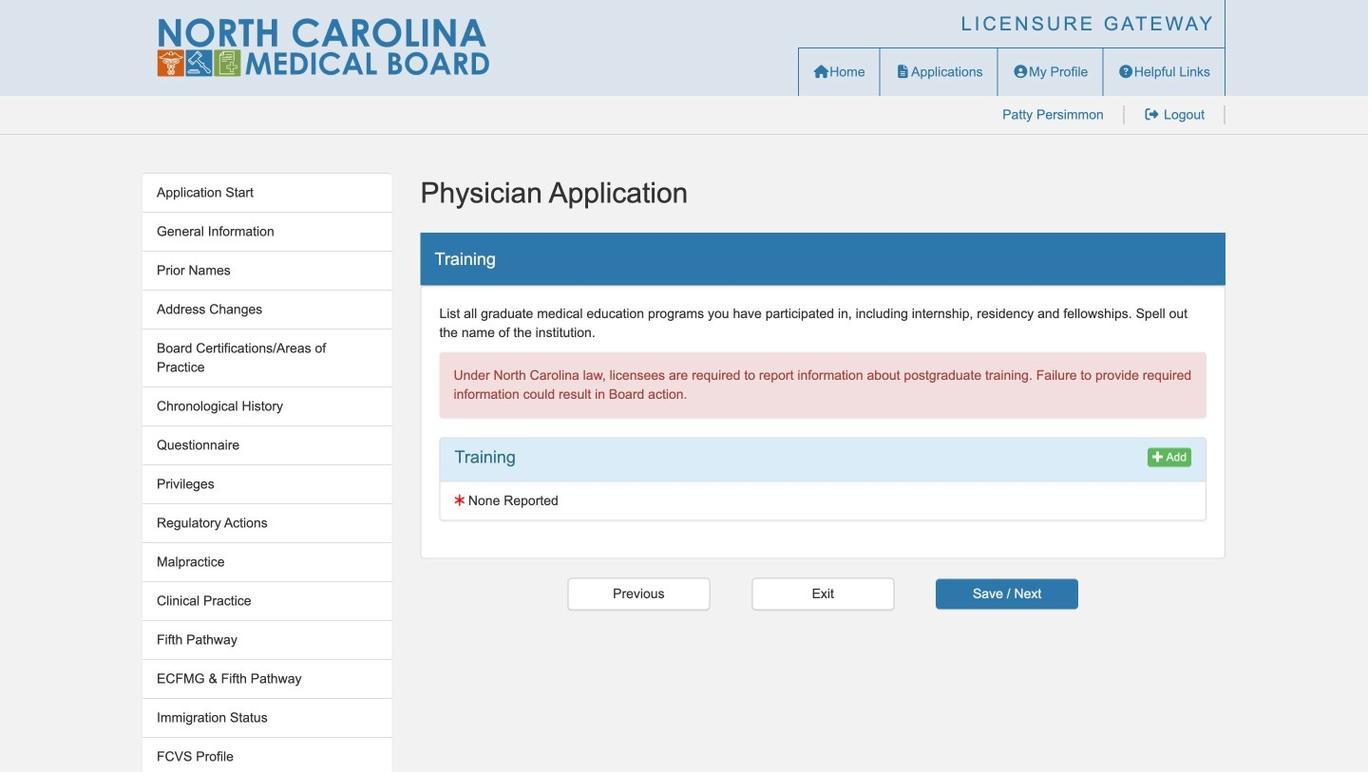 Task type: describe. For each thing, give the bounding box(es) containing it.
home image
[[813, 65, 830, 78]]

user circle image
[[1013, 65, 1029, 78]]

file text image
[[895, 65, 911, 78]]



Task type: locate. For each thing, give the bounding box(es) containing it.
question circle image
[[1118, 65, 1134, 78]]

None submit
[[936, 579, 1079, 609]]

asterisk image
[[455, 494, 465, 507]]

None button
[[568, 578, 710, 610], [752, 578, 894, 610], [568, 578, 710, 610], [752, 578, 894, 610]]

plus image
[[1153, 451, 1164, 462]]

north carolina medical board logo image
[[157, 18, 489, 77]]

sign out image
[[1144, 108, 1161, 121]]



Task type: vqa. For each thing, say whether or not it's contained in the screenshot.
PLUS IMAGE
yes



